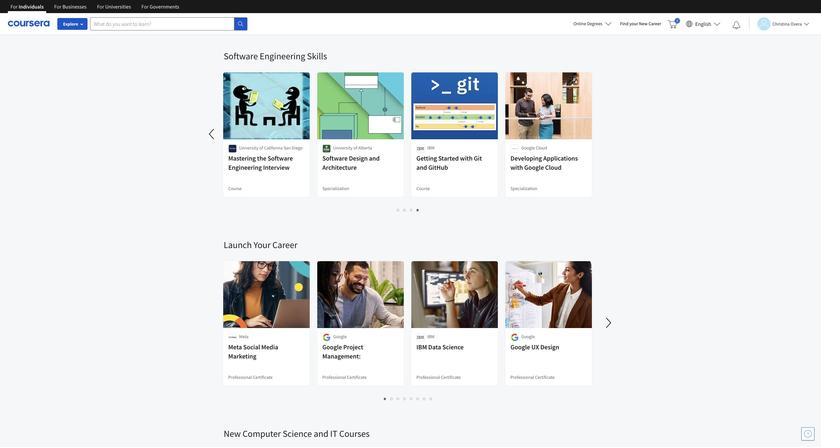 Task type: locate. For each thing, give the bounding box(es) containing it.
4 for software engineering skills
[[417, 207, 419, 213]]

4 inside software engineering skills carousel element
[[417, 207, 419, 213]]

1 vertical spatial meta
[[228, 343, 242, 351]]

ibm inside software engineering skills carousel element
[[427, 145, 435, 151]]

university
[[239, 145, 259, 151], [333, 145, 353, 151]]

3 professional certificate from the left
[[417, 375, 461, 380]]

8 button
[[428, 395, 435, 403]]

2 inside software engineering skills carousel element
[[404, 207, 406, 213]]

2 vertical spatial ibm
[[417, 343, 427, 351]]

2 certificate from the left
[[347, 375, 367, 380]]

and left "it"
[[314, 428, 329, 440]]

specialization for architecture
[[323, 186, 349, 192]]

2 course from the left
[[417, 186, 430, 192]]

software
[[224, 50, 258, 62], [268, 154, 293, 162], [323, 154, 348, 162]]

certificate
[[253, 375, 273, 380], [347, 375, 367, 380], [441, 375, 461, 380], [535, 375, 555, 380]]

previous slide image
[[204, 126, 220, 142]]

2 professional certificate from the left
[[323, 375, 367, 380]]

meta image
[[228, 334, 237, 342]]

2 button for launch your career
[[389, 395, 395, 403]]

for universities
[[97, 3, 131, 10]]

1 horizontal spatial science
[[443, 343, 464, 351]]

for left universities
[[97, 3, 104, 10]]

professional certificate down marketing
[[228, 375, 273, 380]]

certificate down meta social media marketing
[[253, 375, 273, 380]]

3 button inside software engineering skills carousel element
[[408, 206, 415, 214]]

and down 'getting'
[[417, 163, 427, 172]]

1 vertical spatial science
[[283, 428, 312, 440]]

0 vertical spatial new
[[639, 21, 648, 27]]

4 button for software engineering skills
[[415, 206, 421, 214]]

science inside the launch your career carousel element
[[443, 343, 464, 351]]

management:
[[323, 352, 361, 360]]

with
[[460, 154, 473, 162], [511, 163, 523, 172]]

0 vertical spatial design
[[349, 154, 368, 162]]

2 button
[[402, 206, 408, 214], [389, 395, 395, 403]]

4 button
[[415, 206, 421, 214], [402, 395, 408, 403]]

meta inside meta social media marketing
[[228, 343, 242, 351]]

1 professional from the left
[[228, 375, 252, 380]]

0 vertical spatial 1
[[397, 207, 400, 213]]

google image
[[323, 334, 331, 342]]

1 horizontal spatial 1 button
[[395, 206, 402, 214]]

google cloud
[[522, 145, 547, 151]]

english button
[[684, 13, 723, 34]]

0 horizontal spatial course
[[228, 186, 242, 192]]

5 button
[[408, 395, 415, 403]]

career right your
[[273, 239, 298, 251]]

list inside the launch your career carousel element
[[224, 395, 593, 403]]

2 horizontal spatial and
[[417, 163, 427, 172]]

1 vertical spatial 4 button
[[402, 395, 408, 403]]

0 horizontal spatial new
[[224, 428, 241, 440]]

online degrees
[[574, 21, 603, 27]]

ibm
[[427, 145, 435, 151], [427, 334, 435, 340], [417, 343, 427, 351]]

of left 'alberta'
[[354, 145, 357, 151]]

ibm for ibm
[[427, 334, 435, 340]]

engineering
[[260, 50, 305, 62], [228, 163, 262, 172]]

1 horizontal spatial 1
[[397, 207, 400, 213]]

for for universities
[[97, 3, 104, 10]]

with for google
[[511, 163, 523, 172]]

google cloud image
[[511, 145, 519, 153]]

google down google image
[[323, 343, 342, 351]]

university of california san diego
[[239, 145, 303, 151]]

1 horizontal spatial 4 button
[[415, 206, 421, 214]]

coursera image
[[8, 18, 50, 29]]

0 vertical spatial 2
[[404, 207, 406, 213]]

0 horizontal spatial with
[[460, 154, 473, 162]]

3 certificate from the left
[[441, 375, 461, 380]]

and
[[369, 154, 380, 162], [417, 163, 427, 172], [314, 428, 329, 440]]

certificate down ux
[[535, 375, 555, 380]]

career left shopping cart: 1 item image
[[649, 21, 662, 27]]

university up mastering
[[239, 145, 259, 151]]

0 vertical spatial career
[[649, 21, 662, 27]]

of
[[259, 145, 263, 151], [354, 145, 357, 151]]

new
[[639, 21, 648, 27], [224, 428, 241, 440]]

6 button
[[415, 395, 421, 403]]

diego
[[292, 145, 303, 151]]

1 vertical spatial 1 button
[[382, 395, 389, 403]]

for left individuals
[[10, 3, 18, 10]]

1 of from the left
[[259, 145, 263, 151]]

1 university from the left
[[239, 145, 259, 151]]

science for data
[[443, 343, 464, 351]]

for
[[10, 3, 18, 10], [54, 3, 61, 10], [97, 3, 104, 10], [142, 3, 149, 10]]

1 vertical spatial list
[[224, 206, 593, 214]]

ibm right ibm image
[[427, 145, 435, 151]]

1 vertical spatial ibm
[[427, 334, 435, 340]]

0 vertical spatial 4
[[417, 207, 419, 213]]

universities
[[105, 3, 131, 10]]

for for governments
[[142, 3, 149, 10]]

meta for meta
[[239, 334, 249, 340]]

new computer science and it courses
[[224, 428, 370, 440]]

skills
[[307, 50, 327, 62]]

2
[[404, 207, 406, 213], [391, 396, 393, 402]]

0 vertical spatial and
[[369, 154, 380, 162]]

explore
[[63, 21, 78, 27]]

science for computer
[[283, 428, 312, 440]]

1 horizontal spatial software
[[268, 154, 293, 162]]

with inside 'getting started with git and github'
[[460, 154, 473, 162]]

1 horizontal spatial 4
[[417, 207, 419, 213]]

university of alberta
[[333, 145, 372, 151]]

professional certificate for design
[[511, 375, 555, 380]]

university of california san diego image
[[228, 145, 237, 153]]

0 horizontal spatial and
[[314, 428, 329, 440]]

and down 'alberta'
[[369, 154, 380, 162]]

0 horizontal spatial of
[[259, 145, 263, 151]]

1 button for launch your career
[[382, 395, 389, 403]]

1 horizontal spatial 2 button
[[402, 206, 408, 214]]

1 specialization from the left
[[323, 186, 349, 192]]

for left governments
[[142, 3, 149, 10]]

google down developing on the top of the page
[[525, 163, 544, 172]]

courses
[[339, 428, 370, 440]]

meta down meta image
[[228, 343, 242, 351]]

2 vertical spatial list
[[224, 395, 593, 403]]

2 inside the launch your career carousel element
[[391, 396, 393, 402]]

computer
[[243, 428, 281, 440]]

google up developing on the top of the page
[[522, 145, 535, 151]]

professional certificate down google ux design
[[511, 375, 555, 380]]

1 vertical spatial 3 button
[[395, 395, 402, 403]]

design right ux
[[541, 343, 560, 351]]

0 horizontal spatial 2
[[391, 396, 393, 402]]

0 horizontal spatial 4 button
[[402, 395, 408, 403]]

3 for from the left
[[97, 3, 104, 10]]

english
[[696, 20, 712, 27]]

software design and architecture
[[323, 154, 380, 172]]

0 horizontal spatial specialization
[[323, 186, 349, 192]]

your
[[630, 21, 639, 27]]

cloud inside developing applications with google cloud
[[546, 163, 562, 172]]

applications
[[544, 154, 578, 162]]

0 vertical spatial 4 button
[[415, 206, 421, 214]]

8
[[430, 396, 433, 402]]

certificate down management:
[[347, 375, 367, 380]]

cloud down 'applications'
[[546, 163, 562, 172]]

media
[[261, 343, 278, 351]]

for left businesses
[[54, 3, 61, 10]]

the
[[257, 154, 266, 162]]

0 vertical spatial 3
[[410, 207, 413, 213]]

0 vertical spatial with
[[460, 154, 473, 162]]

and inside 'getting started with git and github'
[[417, 163, 427, 172]]

1 certificate from the left
[[253, 375, 273, 380]]

list
[[224, 17, 593, 25], [224, 206, 593, 214], [224, 395, 593, 403]]

specialization down developing on the top of the page
[[511, 186, 538, 192]]

specialization down architecture
[[323, 186, 349, 192]]

1 inside software engineering skills carousel element
[[397, 207, 400, 213]]

1 vertical spatial 4
[[404, 396, 406, 402]]

1 button for software engineering skills
[[395, 206, 402, 214]]

1 horizontal spatial 2
[[404, 207, 406, 213]]

christina
[[773, 21, 790, 27]]

0 horizontal spatial career
[[273, 239, 298, 251]]

1 for skills
[[397, 207, 400, 213]]

engineering inside the mastering the software engineering interview
[[228, 163, 262, 172]]

0 vertical spatial science
[[443, 343, 464, 351]]

1 vertical spatial career
[[273, 239, 298, 251]]

1 horizontal spatial of
[[354, 145, 357, 151]]

certificate down ibm data science
[[441, 375, 461, 380]]

individuals
[[19, 3, 44, 10]]

1 vertical spatial with
[[511, 163, 523, 172]]

0 horizontal spatial science
[[283, 428, 312, 440]]

1 horizontal spatial university
[[333, 145, 353, 151]]

1 horizontal spatial 3
[[410, 207, 413, 213]]

0 horizontal spatial design
[[349, 154, 368, 162]]

for for individuals
[[10, 3, 18, 10]]

0 horizontal spatial 3
[[397, 396, 400, 402]]

1 vertical spatial and
[[417, 163, 427, 172]]

1 list from the top
[[224, 17, 593, 25]]

0 horizontal spatial 3 button
[[395, 395, 402, 403]]

2 vertical spatial and
[[314, 428, 329, 440]]

1 inside the launch your career carousel element
[[384, 396, 387, 402]]

1 horizontal spatial with
[[511, 163, 523, 172]]

professional certificate down management:
[[323, 375, 367, 380]]

1 horizontal spatial design
[[541, 343, 560, 351]]

course down mastering
[[228, 186, 242, 192]]

social
[[243, 343, 260, 351]]

google up google ux design
[[522, 334, 535, 340]]

professional for google project management:
[[323, 375, 346, 380]]

professional for meta social media marketing
[[228, 375, 252, 380]]

1 vertical spatial engineering
[[228, 163, 262, 172]]

1 horizontal spatial 3 button
[[408, 206, 415, 214]]

university right 'university of alberta' "image"
[[333, 145, 353, 151]]

for governments
[[142, 3, 179, 10]]

1 horizontal spatial specialization
[[511, 186, 538, 192]]

1 vertical spatial cloud
[[546, 163, 562, 172]]

google project management:
[[323, 343, 363, 360]]

6
[[417, 396, 419, 402]]

for businesses
[[54, 3, 87, 10]]

mastering
[[228, 154, 256, 162]]

1 button
[[395, 206, 402, 214], [382, 395, 389, 403]]

0 vertical spatial meta
[[239, 334, 249, 340]]

show notifications image
[[733, 21, 741, 29]]

online degrees button
[[569, 16, 617, 31]]

design inside "software design and architecture"
[[349, 154, 368, 162]]

design
[[349, 154, 368, 162], [541, 343, 560, 351]]

1 vertical spatial 1
[[384, 396, 387, 402]]

2 list from the top
[[224, 206, 593, 214]]

4 inside the launch your career carousel element
[[404, 396, 406, 402]]

4 button inside software engineering skills carousel element
[[415, 206, 421, 214]]

0 vertical spatial 1 button
[[395, 206, 402, 214]]

professional certificate
[[228, 375, 273, 380], [323, 375, 367, 380], [417, 375, 461, 380], [511, 375, 555, 380]]

software inside "software design and architecture"
[[323, 154, 348, 162]]

3 button
[[408, 206, 415, 214], [395, 395, 402, 403]]

1 course from the left
[[228, 186, 242, 192]]

0 vertical spatial ibm
[[427, 145, 435, 151]]

0 horizontal spatial software
[[224, 50, 258, 62]]

ibm right ibm icon
[[427, 334, 435, 340]]

0 vertical spatial list
[[224, 17, 593, 25]]

2 professional from the left
[[323, 375, 346, 380]]

design down university of alberta
[[349, 154, 368, 162]]

certificate for design
[[535, 375, 555, 380]]

1
[[397, 207, 400, 213], [384, 396, 387, 402]]

professional
[[228, 375, 252, 380], [323, 375, 346, 380], [417, 375, 440, 380], [511, 375, 534, 380]]

new left computer
[[224, 428, 241, 440]]

1 vertical spatial 2 button
[[389, 395, 395, 403]]

ibm for getting
[[427, 145, 435, 151]]

university for software
[[333, 145, 353, 151]]

meta for meta social media marketing
[[228, 343, 242, 351]]

0 vertical spatial 3 button
[[408, 206, 415, 214]]

list inside software engineering skills carousel element
[[224, 206, 593, 214]]

1 professional certificate from the left
[[228, 375, 273, 380]]

find your new career link
[[617, 20, 665, 28]]

3
[[410, 207, 413, 213], [397, 396, 400, 402]]

new right your
[[639, 21, 648, 27]]

1 horizontal spatial course
[[417, 186, 430, 192]]

2 university from the left
[[333, 145, 353, 151]]

professional certificate for media
[[228, 375, 273, 380]]

1 vertical spatial 2
[[391, 396, 393, 402]]

career
[[649, 21, 662, 27], [273, 239, 298, 251]]

0 vertical spatial 2 button
[[402, 206, 408, 214]]

meta
[[239, 334, 249, 340], [228, 343, 242, 351]]

meta right meta image
[[239, 334, 249, 340]]

google
[[522, 145, 535, 151], [525, 163, 544, 172], [333, 334, 347, 340], [522, 334, 535, 340], [323, 343, 342, 351], [511, 343, 530, 351]]

1 for career
[[384, 396, 387, 402]]

with left git
[[460, 154, 473, 162]]

0 horizontal spatial 2 button
[[389, 395, 395, 403]]

4 professional from the left
[[511, 375, 534, 380]]

with down developing on the top of the page
[[511, 163, 523, 172]]

4
[[417, 207, 419, 213], [404, 396, 406, 402]]

0 horizontal spatial 1
[[384, 396, 387, 402]]

4 certificate from the left
[[535, 375, 555, 380]]

1 for from the left
[[10, 3, 18, 10]]

for individuals
[[10, 3, 44, 10]]

ibm image
[[417, 145, 425, 153]]

3 inside software engineering skills carousel element
[[410, 207, 413, 213]]

4 for from the left
[[142, 3, 149, 10]]

None search field
[[90, 17, 248, 30]]

started
[[438, 154, 459, 162]]

developing
[[511, 154, 542, 162]]

ibm down ibm icon
[[417, 343, 427, 351]]

7
[[423, 396, 426, 402]]

christina overa
[[773, 21, 802, 27]]

3 professional from the left
[[417, 375, 440, 380]]

1 vertical spatial design
[[541, 343, 560, 351]]

governments
[[150, 3, 179, 10]]

2 for software engineering skills
[[404, 207, 406, 213]]

software inside the mastering the software engineering interview
[[268, 154, 293, 162]]

2 for from the left
[[54, 3, 61, 10]]

3 inside the launch your career carousel element
[[397, 396, 400, 402]]

2 specialization from the left
[[511, 186, 538, 192]]

specialization
[[323, 186, 349, 192], [511, 186, 538, 192]]

list for launch your career
[[224, 395, 593, 403]]

1 vertical spatial 3
[[397, 396, 400, 402]]

specialization for google
[[511, 186, 538, 192]]

1 horizontal spatial and
[[369, 154, 380, 162]]

3 list from the top
[[224, 395, 593, 403]]

professional certificate for management:
[[323, 375, 367, 380]]

ibm image
[[417, 334, 425, 342]]

cloud up developing applications with google cloud
[[536, 145, 547, 151]]

course
[[228, 186, 242, 192], [417, 186, 430, 192]]

4 professional certificate from the left
[[511, 375, 555, 380]]

0 horizontal spatial 1 button
[[382, 395, 389, 403]]

2 of from the left
[[354, 145, 357, 151]]

science
[[443, 343, 464, 351], [283, 428, 312, 440]]

professional certificate up 8
[[417, 375, 461, 380]]

2 horizontal spatial software
[[323, 154, 348, 162]]

software for software engineering skills
[[224, 50, 258, 62]]

0 horizontal spatial university
[[239, 145, 259, 151]]

ux
[[532, 343, 539, 351]]

cloud
[[536, 145, 547, 151], [546, 163, 562, 172]]

0 horizontal spatial 4
[[404, 396, 406, 402]]

course down github
[[417, 186, 430, 192]]

of up the
[[259, 145, 263, 151]]

with inside developing applications with google cloud
[[511, 163, 523, 172]]



Task type: vqa. For each thing, say whether or not it's contained in the screenshot.


Task type: describe. For each thing, give the bounding box(es) containing it.
2 for launch your career
[[391, 396, 393, 402]]

find your new career
[[620, 21, 662, 27]]

marketing
[[228, 352, 257, 360]]

1 horizontal spatial new
[[639, 21, 648, 27]]

architecture
[[323, 163, 357, 172]]

google inside google project management:
[[323, 343, 342, 351]]

project
[[343, 343, 363, 351]]

github
[[429, 163, 448, 172]]

What do you want to learn? text field
[[90, 17, 234, 30]]

2 button for software engineering skills
[[402, 206, 408, 214]]

4 button for launch your career
[[402, 395, 408, 403]]

list for software engineering skills
[[224, 206, 593, 214]]

university for mastering
[[239, 145, 259, 151]]

san
[[284, 145, 291, 151]]

explore button
[[57, 18, 88, 30]]

google ux design
[[511, 343, 560, 351]]

shopping cart: 1 item image
[[668, 18, 681, 29]]

banner navigation
[[5, 0, 185, 13]]

list inside the program anything in python carousel element
[[224, 17, 593, 25]]

christina overa button
[[749, 17, 810, 30]]

0 vertical spatial engineering
[[260, 50, 305, 62]]

mastering the software engineering interview
[[228, 154, 293, 172]]

git
[[474, 154, 482, 162]]

google right google image
[[333, 334, 347, 340]]

next slide image
[[601, 315, 617, 331]]

3 button for career
[[395, 395, 402, 403]]

4 for launch your career
[[404, 396, 406, 402]]

professional for google ux design
[[511, 375, 534, 380]]

google inside developing applications with google cloud
[[525, 163, 544, 172]]

google down google icon
[[511, 343, 530, 351]]

ibm data science
[[417, 343, 464, 351]]

5
[[410, 396, 413, 402]]

degrees
[[587, 21, 603, 27]]

it
[[330, 428, 338, 440]]

of for design
[[354, 145, 357, 151]]

professional for ibm data science
[[417, 375, 440, 380]]

data
[[428, 343, 441, 351]]

help center image
[[804, 430, 812, 438]]

california
[[264, 145, 283, 151]]

businesses
[[62, 3, 87, 10]]

course for mastering the software engineering interview
[[228, 186, 242, 192]]

launch
[[224, 239, 252, 251]]

alberta
[[358, 145, 372, 151]]

0 vertical spatial cloud
[[536, 145, 547, 151]]

developing applications with google cloud
[[511, 154, 578, 172]]

google image
[[511, 334, 519, 342]]

online
[[574, 21, 586, 27]]

3 for launch your career
[[397, 396, 400, 402]]

software for software design and architecture
[[323, 154, 348, 162]]

find
[[620, 21, 629, 27]]

getting
[[417, 154, 437, 162]]

3 for software engineering skills
[[410, 207, 413, 213]]

software engineering skills
[[224, 50, 327, 62]]

your
[[254, 239, 271, 251]]

getting started with git and github
[[417, 154, 482, 172]]

certificate for science
[[441, 375, 461, 380]]

meta social media marketing
[[228, 343, 278, 360]]

course for getting started with git and github
[[417, 186, 430, 192]]

program anything in python carousel element
[[0, 0, 598, 30]]

interview
[[263, 163, 290, 172]]

for for businesses
[[54, 3, 61, 10]]

launch your career carousel element
[[221, 219, 822, 408]]

professional certificate for science
[[417, 375, 461, 380]]

software engineering skills carousel element
[[0, 30, 598, 219]]

of for the
[[259, 145, 263, 151]]

overa
[[791, 21, 802, 27]]

launch your career
[[224, 239, 298, 251]]

certificate for management:
[[347, 375, 367, 380]]

7 button
[[421, 395, 428, 403]]

3 button for skills
[[408, 206, 415, 214]]

1 vertical spatial new
[[224, 428, 241, 440]]

certificate for media
[[253, 375, 273, 380]]

and inside "software design and architecture"
[[369, 154, 380, 162]]

university of alberta image
[[323, 145, 331, 153]]

design inside the launch your career carousel element
[[541, 343, 560, 351]]

with for git
[[460, 154, 473, 162]]

1 horizontal spatial career
[[649, 21, 662, 27]]



